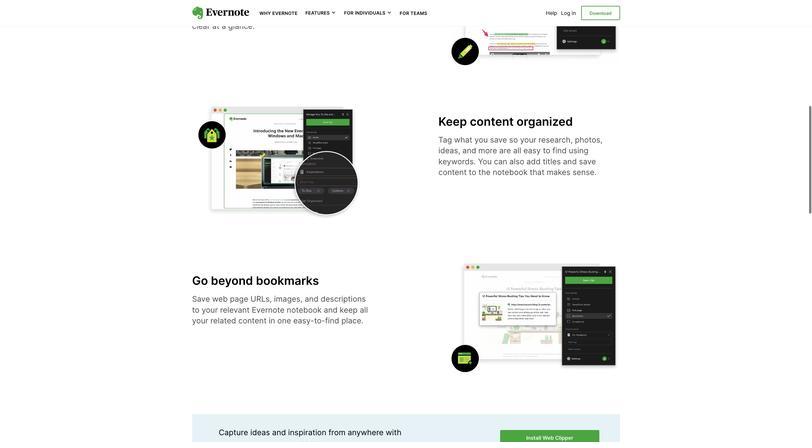Task type: vqa. For each thing, say whether or not it's contained in the screenshot.
can
yes



Task type: locate. For each thing, give the bounding box(es) containing it.
0 horizontal spatial notebook
[[287, 305, 322, 315]]

and down the using
[[563, 157, 577, 166]]

ideas
[[250, 428, 270, 437]]

2 horizontal spatial content
[[470, 114, 514, 129]]

2 vertical spatial to
[[192, 305, 200, 315]]

and
[[462, 146, 476, 155], [563, 157, 577, 166], [305, 294, 319, 304], [324, 305, 338, 315], [272, 428, 286, 437]]

content up the you
[[470, 114, 514, 129]]

log in
[[561, 10, 576, 16]]

ideas,
[[438, 146, 460, 155]]

1 vertical spatial notebook
[[287, 305, 322, 315]]

and right ideas
[[272, 428, 286, 437]]

features
[[305, 10, 330, 16]]

1 vertical spatial all
[[360, 305, 368, 315]]

anywhere
[[348, 428, 384, 437]]

1 vertical spatial save
[[579, 157, 596, 166]]

1 vertical spatial to
[[469, 168, 476, 177]]

1 horizontal spatial save
[[579, 157, 596, 166]]

1 horizontal spatial all
[[513, 146, 521, 155]]

evernote
[[272, 10, 298, 16], [252, 305, 285, 315]]

go beyond bookmarks
[[192, 274, 319, 288]]

save web page urls, images, and descriptions to your relevant evernote notebook and keep all your related content in one easy-to-find place.
[[192, 294, 368, 326]]

easy
[[523, 146, 541, 155]]

save up the sense.
[[579, 157, 596, 166]]

0 vertical spatial evernote
[[272, 10, 298, 16]]

1 horizontal spatial find
[[553, 146, 567, 155]]

1 vertical spatial find
[[325, 316, 339, 326]]

save up are
[[490, 135, 507, 144]]

keep
[[340, 305, 358, 315]]

your
[[520, 135, 536, 144], [202, 305, 218, 315], [192, 316, 208, 326]]

find down research,
[[553, 146, 567, 155]]

bookmarks
[[256, 274, 319, 288]]

1 horizontal spatial notebook
[[493, 168, 528, 177]]

sense.
[[573, 168, 597, 177]]

urls,
[[250, 294, 272, 304]]

for inside button
[[344, 10, 354, 16]]

0 vertical spatial save
[[490, 135, 507, 144]]

keep
[[438, 114, 467, 129]]

content down keywords.
[[438, 168, 467, 177]]

save
[[192, 294, 210, 304]]

0 horizontal spatial in
[[269, 316, 275, 326]]

0 vertical spatial all
[[513, 146, 521, 155]]

0 horizontal spatial for
[[344, 10, 354, 16]]

individuals
[[355, 10, 385, 16]]

for teams
[[400, 10, 427, 16]]

1 vertical spatial your
[[202, 305, 218, 315]]

0 vertical spatial your
[[520, 135, 536, 144]]

content down relevant
[[238, 316, 267, 326]]

all inside save web page urls, images, and descriptions to your relevant evernote notebook and keep all your related content in one easy-to-find place.
[[360, 305, 368, 315]]

to up titles
[[543, 146, 550, 155]]

makes
[[547, 168, 571, 177]]

1 vertical spatial in
[[269, 316, 275, 326]]

all right keep
[[360, 305, 368, 315]]

beyond
[[211, 274, 253, 288]]

1 vertical spatial evernote
[[252, 305, 285, 315]]

all
[[513, 146, 521, 155], [360, 305, 368, 315]]

2 horizontal spatial to
[[543, 146, 550, 155]]

from
[[329, 428, 346, 437]]

to
[[543, 146, 550, 155], [469, 168, 476, 177], [192, 305, 200, 315]]

for teams link
[[400, 10, 427, 16]]

1 vertical spatial content
[[438, 168, 467, 177]]

1 horizontal spatial to
[[469, 168, 476, 177]]

for
[[344, 10, 354, 16], [400, 10, 409, 16]]

highlight in evernote webclipper image
[[451, 0, 620, 65]]

notebook down "also" at the right top of the page
[[493, 168, 528, 177]]

1 horizontal spatial for
[[400, 10, 409, 16]]

0 horizontal spatial save
[[490, 135, 507, 144]]

find
[[553, 146, 567, 155], [325, 316, 339, 326]]

evernote down urls,
[[252, 305, 285, 315]]

are
[[499, 146, 511, 155]]

1 horizontal spatial content
[[438, 168, 467, 177]]

why evernote
[[260, 10, 298, 16]]

find left place. at the bottom of the page
[[325, 316, 339, 326]]

save
[[490, 135, 507, 144], [579, 157, 596, 166]]

to down "save"
[[192, 305, 200, 315]]

why evernote link
[[260, 10, 298, 16]]

and inside the capture ideas and inspiration from anywhere with ease.
[[272, 428, 286, 437]]

2 vertical spatial your
[[192, 316, 208, 326]]

titles
[[543, 157, 561, 166]]

so
[[509, 135, 518, 144]]

in
[[572, 10, 576, 16], [269, 316, 275, 326]]

find inside tag what you save so your research, photos, ideas, and more are all easy to find using keywords. you can also add titles and save content to the notebook that makes sense.
[[553, 146, 567, 155]]

evernote right why on the left of the page
[[272, 10, 298, 16]]

in right log
[[572, 10, 576, 16]]

0 horizontal spatial find
[[325, 316, 339, 326]]

0 horizontal spatial all
[[360, 305, 368, 315]]

0 horizontal spatial to
[[192, 305, 200, 315]]

for individuals
[[344, 10, 385, 16]]

for left 'individuals'
[[344, 10, 354, 16]]

content
[[470, 114, 514, 129], [438, 168, 467, 177], [238, 316, 267, 326]]

that
[[530, 168, 545, 177]]

with
[[386, 428, 401, 437]]

all up "also" at the right top of the page
[[513, 146, 521, 155]]

your inside tag what you save so your research, photos, ideas, and more are all easy to find using keywords. you can also add titles and save content to the notebook that makes sense.
[[520, 135, 536, 144]]

2 vertical spatial content
[[238, 316, 267, 326]]

1 horizontal spatial in
[[572, 10, 576, 16]]

and up to-
[[324, 305, 338, 315]]

to left the
[[469, 168, 476, 177]]

0 vertical spatial notebook
[[493, 168, 528, 177]]

for left teams
[[400, 10, 409, 16]]

0 vertical spatial in
[[572, 10, 576, 16]]

web clipper evernote tags feature showcase image
[[192, 107, 361, 219]]

0 horizontal spatial content
[[238, 316, 267, 326]]

and up easy-
[[305, 294, 319, 304]]

in left one
[[269, 316, 275, 326]]

notebook
[[493, 168, 528, 177], [287, 305, 322, 315]]

evernote logo image
[[192, 7, 249, 19]]

go
[[192, 274, 208, 288]]

notebook up easy-
[[287, 305, 322, 315]]

descriptions
[[321, 294, 366, 304]]

place.
[[341, 316, 363, 326]]

inspiration
[[288, 428, 326, 437]]

in inside save web page urls, images, and descriptions to your relevant evernote notebook and keep all your related content in one easy-to-find place.
[[269, 316, 275, 326]]

organized
[[517, 114, 573, 129]]

ease.
[[300, 439, 320, 442]]

add
[[527, 157, 541, 166]]

0 vertical spatial find
[[553, 146, 567, 155]]



Task type: describe. For each thing, give the bounding box(es) containing it.
content inside save web page urls, images, and descriptions to your relevant evernote notebook and keep all your related content in one easy-to-find place.
[[238, 316, 267, 326]]

clipper
[[555, 435, 573, 441]]

page
[[230, 294, 248, 304]]

web
[[543, 435, 554, 441]]

tag what you save so your research, photos, ideas, and more are all easy to find using keywords. you can also add titles and save content to the notebook that makes sense.
[[438, 135, 603, 177]]

features button
[[305, 10, 336, 16]]

keep content organized
[[438, 114, 573, 129]]

bookmarks feature of evernote webclipper image
[[451, 261, 620, 373]]

relevant
[[220, 305, 250, 315]]

download
[[590, 10, 612, 16]]

more
[[478, 146, 497, 155]]

capture
[[219, 428, 248, 437]]

the
[[478, 168, 491, 177]]

log
[[561, 10, 570, 16]]

one
[[277, 316, 291, 326]]

capture ideas and inspiration from anywhere with ease.
[[219, 428, 401, 442]]

notebook inside save web page urls, images, and descriptions to your relevant evernote notebook and keep all your related content in one easy-to-find place.
[[287, 305, 322, 315]]

tag
[[438, 135, 452, 144]]

install
[[526, 435, 541, 441]]

keywords.
[[438, 157, 476, 166]]

you
[[478, 157, 492, 166]]

content inside tag what you save so your research, photos, ideas, and more are all easy to find using keywords. you can also add titles and save content to the notebook that makes sense.
[[438, 168, 467, 177]]

help link
[[546, 10, 557, 16]]

install web clipper link
[[500, 430, 599, 442]]

teams
[[411, 10, 427, 16]]

log in link
[[561, 10, 576, 16]]

0 vertical spatial content
[[470, 114, 514, 129]]

what
[[454, 135, 472, 144]]

to-
[[314, 316, 325, 326]]

research,
[[539, 135, 573, 144]]

to inside save web page urls, images, and descriptions to your relevant evernote notebook and keep all your related content in one easy-to-find place.
[[192, 305, 200, 315]]

you
[[475, 135, 488, 144]]

web
[[212, 294, 228, 304]]

using
[[569, 146, 589, 155]]

find inside save web page urls, images, and descriptions to your relevant evernote notebook and keep all your related content in one easy-to-find place.
[[325, 316, 339, 326]]

can
[[494, 157, 507, 166]]

photos,
[[575, 135, 603, 144]]

help
[[546, 10, 557, 16]]

install web clipper
[[526, 435, 573, 441]]

for for for individuals
[[344, 10, 354, 16]]

0 vertical spatial to
[[543, 146, 550, 155]]

notebook inside tag what you save so your research, photos, ideas, and more are all easy to find using keywords. you can also add titles and save content to the notebook that makes sense.
[[493, 168, 528, 177]]

easy-
[[293, 316, 314, 326]]

for individuals button
[[344, 10, 392, 16]]

why
[[260, 10, 271, 16]]

for for for teams
[[400, 10, 409, 16]]

images,
[[274, 294, 303, 304]]

and down what
[[462, 146, 476, 155]]

related
[[210, 316, 236, 326]]

also
[[509, 157, 524, 166]]

evernote inside 'link'
[[272, 10, 298, 16]]

evernote inside save web page urls, images, and descriptions to your relevant evernote notebook and keep all your related content in one easy-to-find place.
[[252, 305, 285, 315]]

all inside tag what you save so your research, photos, ideas, and more are all easy to find using keywords. you can also add titles and save content to the notebook that makes sense.
[[513, 146, 521, 155]]

download link
[[581, 6, 620, 20]]



